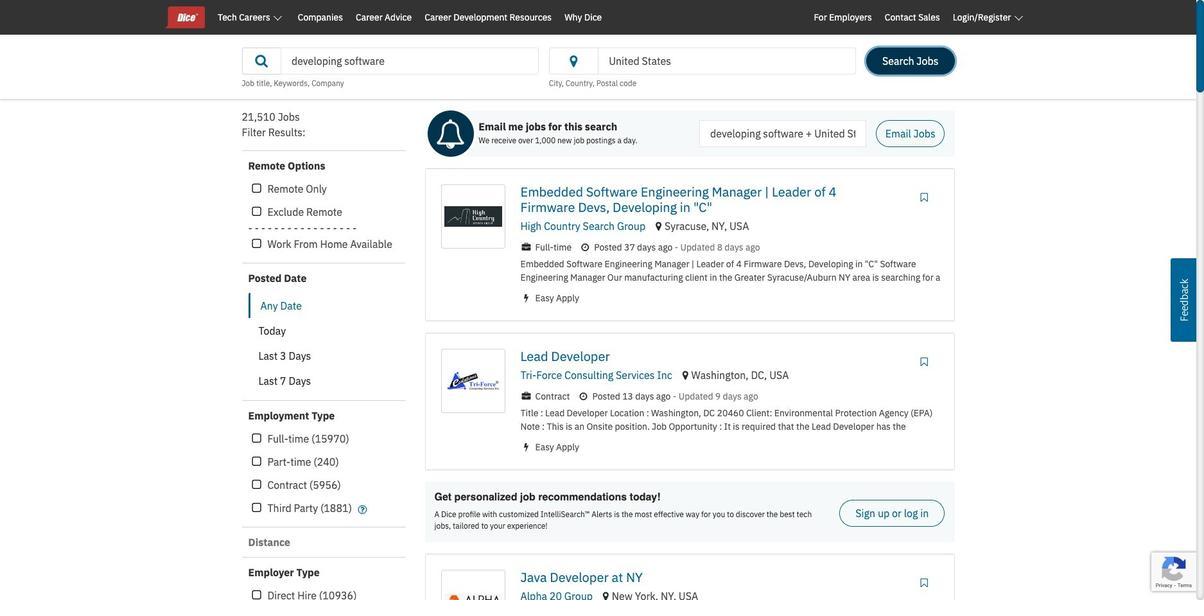 Task type: describe. For each thing, give the bounding box(es) containing it.
filter search results by work from home available image
[[252, 238, 261, 250]]

filter search results by third party image
[[252, 503, 261, 514]]

high country search group company logo image
[[444, 188, 502, 245]]

save job: java developer at ny image
[[918, 578, 931, 588]]

save job: lead developer image
[[918, 357, 931, 367]]

Filter Search Results by Third Party button
[[248, 500, 265, 517]]

filter search results by direct hire image
[[252, 590, 261, 600]]

Filter Search Results by Work From Home Available button
[[248, 236, 265, 253]]

alpha 20 group company logo image
[[444, 573, 502, 600]]

Search Term search field
[[281, 48, 539, 75]]

filter search results by part-time image
[[252, 456, 261, 468]]

Search Location search field
[[598, 48, 857, 75]]

filter search results by exclude remote image
[[252, 206, 261, 218]]

Label your search text field
[[700, 120, 867, 147]]



Task type: locate. For each thing, give the bounding box(es) containing it.
map marker image
[[656, 221, 662, 231]]

0 vertical spatial map marker image
[[683, 370, 689, 380]]

Filter Search Results by Contract button
[[248, 477, 265, 494]]

map marker image for alpha 20 group company logo
[[603, 591, 609, 600]]

save job: embedded software engineering manager | leader of 4 firmware devs, developing in "c" image
[[918, 192, 931, 202]]

Filter Search Results by Full-time button
[[248, 431, 265, 447]]

Filter Search Results by Direct Hire button
[[248, 587, 265, 600]]

1 vertical spatial map marker image
[[603, 591, 609, 600]]

heading
[[242, 125, 406, 140]]

use current location image
[[565, 57, 583, 67]]

Filter Search Results by Exclude Remote button
[[248, 204, 265, 220]]

fw image
[[521, 294, 532, 303], [521, 392, 532, 401], [578, 392, 590, 401]]

option group
[[248, 293, 396, 394]]

group
[[248, 181, 406, 253]]

Filter Search Results by Remote Only button
[[248, 181, 265, 197]]

filter search results by full-time image
[[252, 433, 261, 445]]

filter search results by contract image
[[252, 479, 261, 491]]

fw image
[[521, 243, 532, 252], [580, 243, 591, 252], [521, 443, 532, 452], [356, 504, 369, 515]]

0 horizontal spatial map marker image
[[603, 591, 609, 600]]

map marker image
[[683, 370, 689, 380], [603, 591, 609, 600]]

Filter Search Results by Part-time button
[[248, 454, 265, 470]]

filter search results by remote only image
[[252, 183, 261, 195]]

1 horizontal spatial map marker image
[[683, 370, 689, 380]]

lg image
[[253, 56, 270, 66]]

None button
[[248, 293, 396, 319], [248, 318, 396, 344], [248, 343, 396, 369], [248, 368, 396, 394], [248, 293, 396, 319], [248, 318, 396, 344], [248, 343, 396, 369], [248, 368, 396, 394]]

map marker image for tri-force consulting services inc company logo
[[683, 370, 689, 380]]

tri-force consulting services inc company logo image
[[444, 352, 502, 410]]



Task type: vqa. For each thing, say whether or not it's contained in the screenshot.
document 1 Image
no



